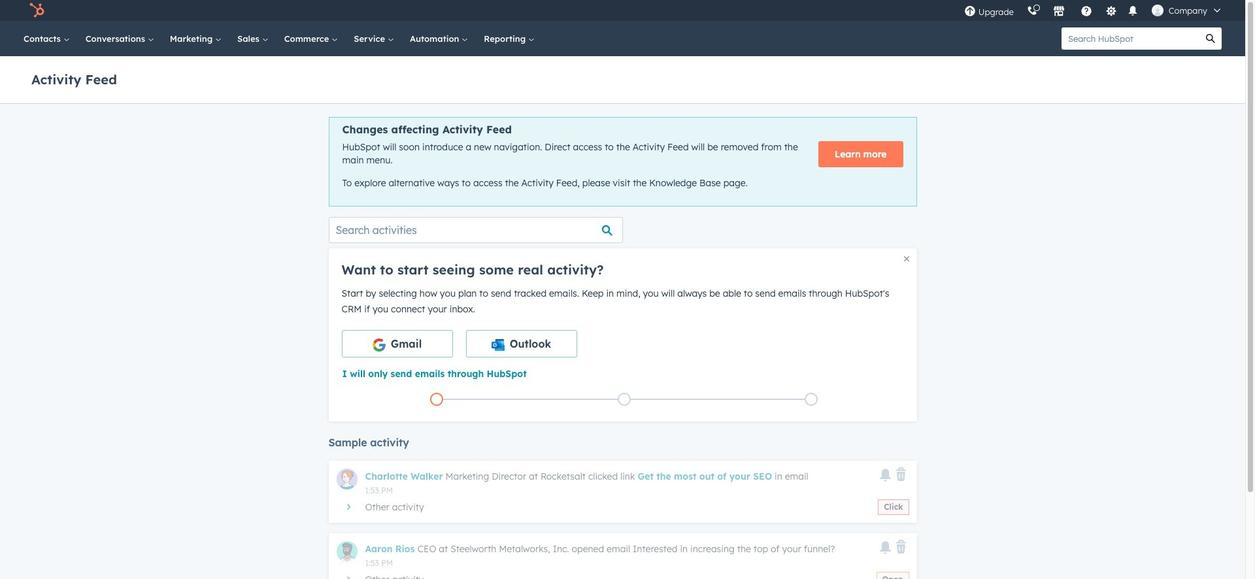 Task type: locate. For each thing, give the bounding box(es) containing it.
menu
[[958, 0, 1230, 21]]

None checkbox
[[466, 330, 577, 358]]

onboarding.steps.sendtrackedemailingmail.title image
[[621, 397, 628, 404]]

Search activities search field
[[329, 217, 623, 243]]

None checkbox
[[342, 330, 453, 358]]

list
[[343, 390, 906, 409]]

close image
[[904, 256, 909, 261]]



Task type: describe. For each thing, give the bounding box(es) containing it.
marketplaces image
[[1054, 6, 1065, 18]]

onboarding.steps.finalstep.title image
[[809, 397, 815, 404]]

Search HubSpot search field
[[1062, 27, 1200, 50]]

jacob simon image
[[1152, 5, 1164, 16]]



Task type: vqa. For each thing, say whether or not it's contained in the screenshot.
onboarding.steps.sendTrackedEmailInGmail.title image at the bottom left of page
yes



